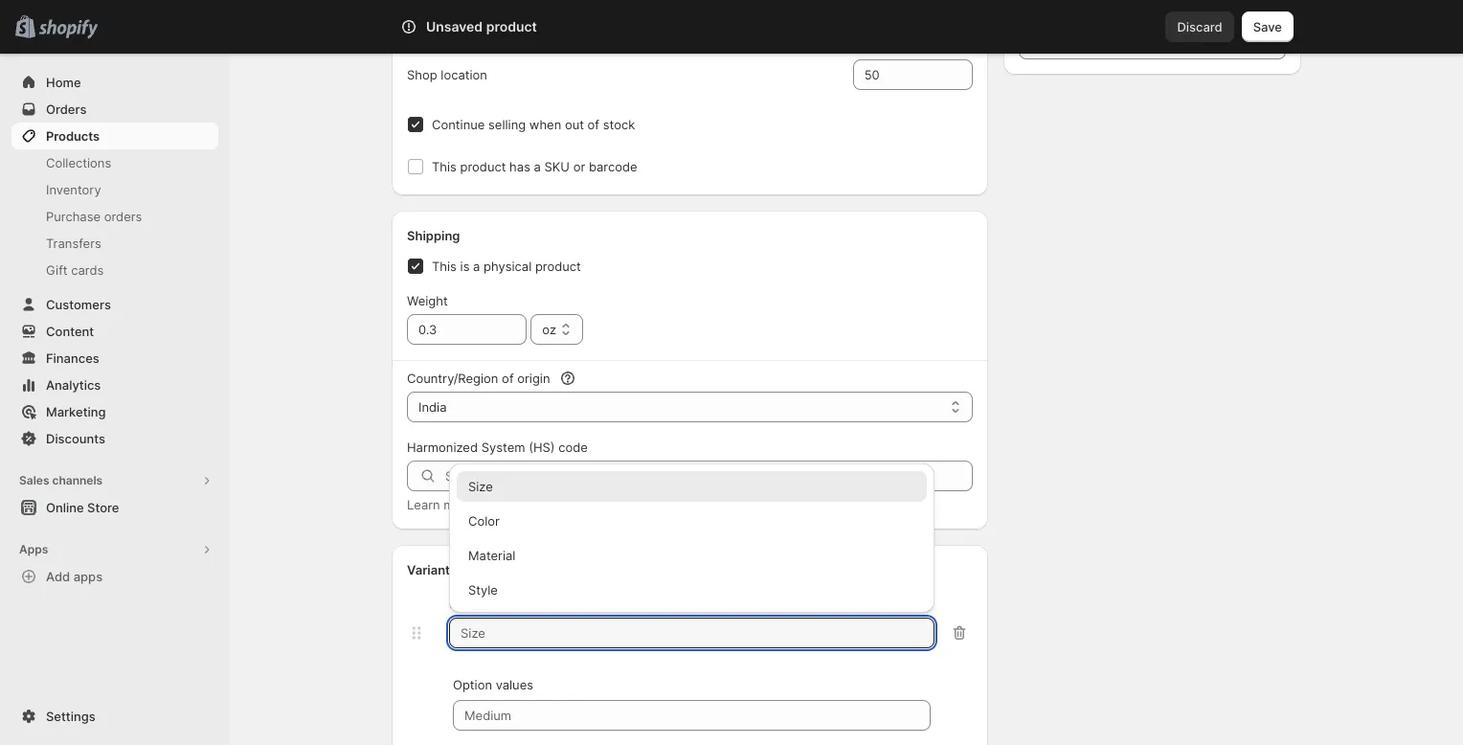 Task type: locate. For each thing, give the bounding box(es) containing it.
weight
[[407, 293, 448, 308]]

variants
[[407, 562, 457, 578]]

list box
[[449, 471, 935, 605]]

1 vertical spatial product
[[460, 159, 506, 174]]

sales
[[19, 473, 49, 488]]

0 vertical spatial product
[[486, 18, 537, 34]]

transfers link
[[11, 230, 218, 257]]

list box containing size
[[449, 471, 935, 605]]

home
[[46, 75, 81, 90]]

products link
[[11, 123, 218, 149]]

Weight text field
[[407, 314, 527, 345]]

code
[[559, 440, 588, 455]]

barcode
[[589, 159, 638, 174]]

oz
[[542, 322, 557, 337]]

of left the "origin"
[[502, 371, 514, 386]]

or
[[573, 159, 586, 174]]

1 vertical spatial a
[[473, 259, 480, 274]]

0 vertical spatial this
[[432, 159, 457, 174]]

collections link
[[11, 149, 218, 176]]

a
[[534, 159, 541, 174], [473, 259, 480, 274]]

this for this product has a sku or barcode
[[432, 159, 457, 174]]

2 this from the top
[[432, 259, 457, 274]]

1 horizontal spatial a
[[534, 159, 541, 174]]

more
[[444, 497, 474, 512]]

a right has
[[534, 159, 541, 174]]

1 vertical spatial this
[[432, 259, 457, 274]]

0 vertical spatial option
[[449, 597, 489, 612]]

search button
[[454, 11, 1010, 42]]

2 vertical spatial product
[[535, 259, 581, 274]]

home link
[[11, 69, 218, 96]]

this
[[432, 159, 457, 174], [432, 259, 457, 274]]

of right the out
[[588, 117, 600, 132]]

1 horizontal spatial of
[[588, 117, 600, 132]]

product right physical
[[535, 259, 581, 274]]

country/region
[[407, 371, 499, 386]]

None number field
[[853, 59, 944, 90]]

0 horizontal spatial of
[[502, 371, 514, 386]]

shop
[[407, 67, 437, 82]]

system
[[482, 440, 525, 455]]

(hs)
[[529, 440, 555, 455]]

size option
[[449, 471, 935, 502]]

sku
[[545, 159, 570, 174]]

option for option name
[[449, 597, 489, 612]]

origin
[[517, 371, 550, 386]]

selling
[[489, 117, 526, 132]]

product for this
[[460, 159, 506, 174]]

this down continue
[[432, 159, 457, 174]]

style
[[468, 582, 498, 598]]

a right is
[[473, 259, 480, 274]]

inventory
[[46, 182, 101, 197]]

add apps button
[[11, 563, 218, 590]]

name
[[492, 597, 524, 612]]

Size text field
[[449, 618, 935, 649]]

country/region of origin
[[407, 371, 550, 386]]

0 vertical spatial a
[[534, 159, 541, 174]]

product left has
[[460, 159, 506, 174]]

adding hs codes link
[[515, 497, 615, 512]]

orders link
[[11, 96, 218, 123]]

1 this from the top
[[432, 159, 457, 174]]

shipping
[[407, 228, 460, 243]]

this left is
[[432, 259, 457, 274]]

harmonized
[[407, 440, 478, 455]]

content
[[46, 324, 94, 339]]

product
[[486, 18, 537, 34], [460, 159, 506, 174], [535, 259, 581, 274]]

0 horizontal spatial a
[[473, 259, 480, 274]]

out
[[565, 117, 584, 132]]

physical
[[484, 259, 532, 274]]

continue selling when out of stock
[[432, 117, 635, 132]]

collections
[[46, 155, 111, 171]]

shop location
[[407, 67, 488, 82]]

codes
[[579, 497, 615, 512]]

customers link
[[11, 291, 218, 318]]

product right unsaved
[[486, 18, 537, 34]]

is
[[460, 259, 470, 274]]

Medium text field
[[453, 700, 931, 731]]

stock
[[603, 117, 635, 132]]

cards
[[71, 262, 104, 278]]

learn more about adding hs codes
[[407, 497, 615, 512]]

shopify image
[[39, 20, 98, 39]]

option left the name at the left bottom of page
[[449, 597, 489, 612]]

option
[[449, 597, 489, 612], [453, 677, 492, 693]]

of
[[588, 117, 600, 132], [502, 371, 514, 386]]

store
[[87, 500, 119, 515]]

1 vertical spatial option
[[453, 677, 492, 693]]

continue
[[432, 117, 485, 132]]

analytics
[[46, 377, 101, 393]]

values
[[496, 677, 534, 693]]

option left values
[[453, 677, 492, 693]]

discounts
[[46, 431, 105, 446]]

apps
[[73, 569, 103, 584]]



Task type: vqa. For each thing, say whether or not it's contained in the screenshot.
COUNTRY/REGION
yes



Task type: describe. For each thing, give the bounding box(es) containing it.
online store
[[46, 500, 119, 515]]

unsaved product
[[426, 18, 537, 34]]

discard
[[1178, 19, 1223, 34]]

inventory link
[[11, 176, 218, 203]]

option values
[[453, 677, 534, 693]]

transfers
[[46, 236, 101, 251]]

gift
[[46, 262, 68, 278]]

channels
[[52, 473, 103, 488]]

search
[[486, 19, 527, 34]]

finances
[[46, 351, 99, 366]]

learn
[[407, 497, 440, 512]]

customers
[[46, 297, 111, 312]]

unsaved
[[426, 18, 483, 34]]

product for unsaved
[[486, 18, 537, 34]]

orders
[[104, 209, 142, 224]]

sales channels button
[[11, 467, 218, 494]]

gift cards link
[[11, 257, 218, 284]]

option for option values
[[453, 677, 492, 693]]

settings link
[[11, 703, 218, 730]]

hs
[[559, 497, 576, 512]]

save
[[1254, 19, 1283, 34]]

settings
[[46, 709, 95, 724]]

apps
[[19, 542, 48, 557]]

Harmonized System (HS) code text field
[[445, 461, 973, 491]]

this for this is a physical product
[[432, 259, 457, 274]]

apps button
[[11, 536, 218, 563]]

quantity
[[407, 20, 459, 35]]

discard button
[[1166, 11, 1235, 42]]

material
[[468, 548, 516, 563]]

when
[[530, 117, 562, 132]]

marketing link
[[11, 398, 218, 425]]

marketing
[[46, 404, 106, 420]]

save button
[[1242, 11, 1294, 42]]

harmonized system (hs) code
[[407, 440, 588, 455]]

has
[[510, 159, 531, 174]]

add
[[46, 569, 70, 584]]

adding
[[515, 497, 555, 512]]

purchase orders link
[[11, 203, 218, 230]]

gift cards
[[46, 262, 104, 278]]

content link
[[11, 318, 218, 345]]

color
[[468, 513, 500, 529]]

1 vertical spatial of
[[502, 371, 514, 386]]

online store link
[[11, 494, 218, 521]]

option name
[[449, 597, 524, 612]]

location
[[441, 67, 488, 82]]

sales channels
[[19, 473, 103, 488]]

india
[[419, 399, 447, 415]]

purchase orders
[[46, 209, 142, 224]]

online
[[46, 500, 84, 515]]

0 vertical spatial of
[[588, 117, 600, 132]]

this is a physical product
[[432, 259, 581, 274]]

online store button
[[0, 494, 230, 521]]

add apps
[[46, 569, 103, 584]]

orders
[[46, 102, 87, 117]]

discounts link
[[11, 425, 218, 452]]

this product has a sku or barcode
[[432, 159, 638, 174]]

analytics link
[[11, 372, 218, 398]]

about
[[477, 497, 511, 512]]

finances link
[[11, 345, 218, 372]]

purchase
[[46, 209, 101, 224]]

products
[[46, 128, 100, 144]]

size
[[468, 479, 493, 494]]



